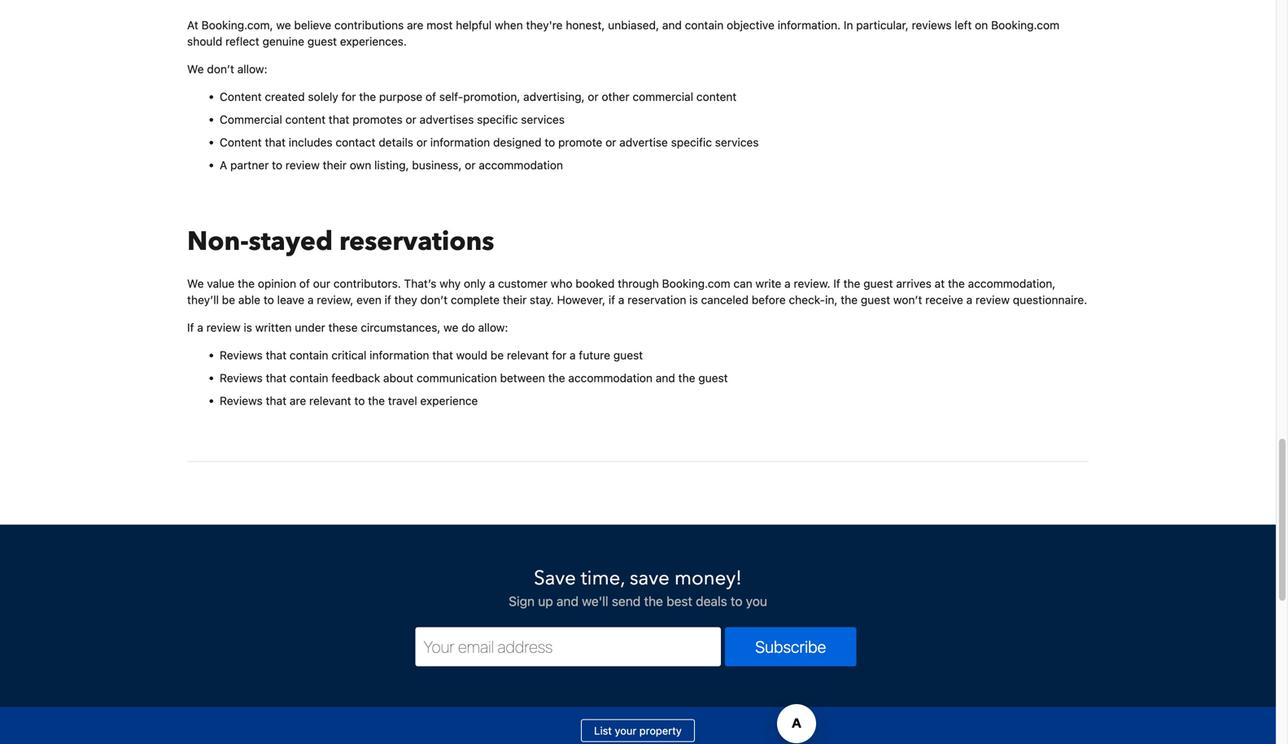 Task type: describe. For each thing, give the bounding box(es) containing it.
1 horizontal spatial of
[[426, 90, 436, 103]]

check-
[[789, 293, 826, 306]]

reviews that are relevant to the travel experience
[[220, 394, 478, 407]]

property
[[640, 724, 682, 737]]

1 vertical spatial for
[[552, 348, 567, 362]]

about
[[383, 371, 414, 384]]

content that includes contact details or information designed to promote or advertise specific services
[[220, 135, 759, 149]]

should
[[187, 34, 222, 48]]

0 vertical spatial allow:
[[237, 62, 267, 76]]

value
[[207, 277, 235, 290]]

opinion
[[258, 277, 296, 290]]

that for relevant
[[266, 394, 287, 407]]

at booking.com, we believe contributions are most helpful when they're honest, unbiased, and contain objective information. in particular, reviews left on booking.com should reflect genuine guest experiences.
[[187, 18, 1060, 48]]

advertises
[[420, 113, 474, 126]]

particular,
[[857, 18, 909, 32]]

promotes
[[353, 113, 403, 126]]

money!
[[675, 565, 742, 592]]

objective
[[727, 18, 775, 32]]

designed
[[493, 135, 542, 149]]

only
[[464, 277, 486, 290]]

they're
[[526, 18, 563, 32]]

contain for reviews that contain feedback about communication between the accommodation and the guest
[[290, 371, 329, 384]]

or right promote
[[606, 135, 617, 149]]

they'll
[[187, 293, 219, 306]]

1 vertical spatial services
[[715, 135, 759, 149]]

experiences.
[[340, 34, 407, 48]]

other
[[602, 90, 630, 103]]

on
[[975, 18, 989, 32]]

do
[[462, 321, 475, 334]]

feedback
[[332, 371, 380, 384]]

1 if from the left
[[385, 293, 391, 306]]

when
[[495, 18, 523, 32]]

however,
[[557, 293, 606, 306]]

through
[[618, 277, 659, 290]]

reviews
[[912, 18, 952, 32]]

non-
[[187, 224, 249, 259]]

of inside we value the opinion of our contributors. that's why only a customer who booked through booking.com can write a review. if the guest arrives at the accommodation, they'll be able to leave a review, even if they don't complete their stay. however, if a reservation is canceled before check-in, the guest won't receive a review questionnaire.
[[299, 277, 310, 290]]

in
[[844, 18, 854, 32]]

a right "write"
[[785, 277, 791, 290]]

contact
[[336, 135, 376, 149]]

our
[[313, 277, 331, 290]]

travel
[[388, 394, 417, 407]]

in,
[[826, 293, 838, 306]]

guest right future
[[614, 348, 643, 362]]

review inside we value the opinion of our contributors. that's why only a customer who booked through booking.com can write a review. if the guest arrives at the accommodation, they'll be able to leave a review, even if they don't complete their stay. however, if a reservation is canceled before check-in, the guest won't receive a review questionnaire.
[[976, 293, 1010, 306]]

and inside save time, save money! sign up and we'll send the best deals to you
[[557, 593, 579, 609]]

believe
[[294, 18, 331, 32]]

be inside we value the opinion of our contributors. that's why only a customer who booked through booking.com can write a review. if the guest arrives at the accommodation, they'll be able to leave a review, even if they don't complete their stay. however, if a reservation is canceled before check-in, the guest won't receive a review questionnaire.
[[222, 293, 235, 306]]

promotion,
[[463, 90, 520, 103]]

left
[[955, 18, 972, 32]]

that's
[[404, 277, 437, 290]]

0 horizontal spatial relevant
[[309, 394, 351, 407]]

1 horizontal spatial content
[[697, 90, 737, 103]]

that for contact
[[265, 135, 286, 149]]

0 vertical spatial services
[[521, 113, 565, 126]]

content for content created solely for the purpose of self-promotion, advertising, or other commercial content
[[220, 90, 262, 103]]

contributions
[[335, 18, 404, 32]]

list your property link
[[581, 719, 695, 742]]

reviews for reviews that contain feedback about communication between the accommodation and the guest
[[220, 371, 263, 384]]

0 horizontal spatial content
[[285, 113, 326, 126]]

circumstances,
[[361, 321, 441, 334]]

sign
[[509, 593, 535, 609]]

or down content that includes contact details or information designed to promote or advertise specific services
[[465, 158, 476, 172]]

subscribe button
[[725, 627, 857, 666]]

or left other
[[588, 90, 599, 103]]

details
[[379, 135, 414, 149]]

is inside we value the opinion of our contributors. that's why only a customer who booked through booking.com can write a review. if the guest arrives at the accommodation, they'll be able to leave a review, even if they don't complete their stay. however, if a reservation is canceled before check-in, the guest won't receive a review questionnaire.
[[690, 293, 698, 306]]

content created solely for the purpose of self-promotion, advertising, or other commercial content
[[220, 90, 737, 103]]

they
[[395, 293, 417, 306]]

don't inside we value the opinion of our contributors. that's why only a customer who booked through booking.com can write a review. if the guest arrives at the accommodation, they'll be able to leave a review, even if they don't complete their stay. however, if a reservation is canceled before check-in, the guest won't receive a review questionnaire.
[[421, 293, 448, 306]]

if a review is written under these circumstances, we do allow:
[[187, 321, 508, 334]]

send
[[612, 593, 641, 609]]

reviews for reviews that contain critical information that would be relevant for a future guest
[[220, 348, 263, 362]]

to right partner
[[272, 158, 283, 172]]

contributors.
[[334, 277, 401, 290]]

if inside we value the opinion of our contributors. that's why only a customer who booked through booking.com can write a review. if the guest arrives at the accommodation, they'll be able to leave a review, even if they don't complete their stay. however, if a reservation is canceled before check-in, the guest won't receive a review questionnaire.
[[834, 277, 841, 290]]

save time, save money! footer
[[0, 524, 1277, 744]]

0 horizontal spatial for
[[342, 90, 356, 103]]

includes
[[289, 135, 333, 149]]

a partner to review their own listing, business, or accommodation
[[220, 158, 563, 172]]

write
[[756, 277, 782, 290]]

save
[[630, 565, 670, 592]]

under
[[295, 321, 325, 334]]

before
[[752, 293, 786, 306]]

1 horizontal spatial information
[[431, 135, 490, 149]]

to inside we value the opinion of our contributors. that's why only a customer who booked through booking.com can write a review. if the guest arrives at the accommodation, they'll be able to leave a review, even if they don't complete their stay. however, if a reservation is canceled before check-in, the guest won't receive a review questionnaire.
[[264, 293, 274, 306]]

critical
[[332, 348, 367, 362]]

experience
[[420, 394, 478, 407]]

a
[[220, 158, 227, 172]]

stay.
[[530, 293, 554, 306]]

created
[[265, 90, 305, 103]]

self-
[[439, 90, 463, 103]]

to inside save time, save money! sign up and we'll send the best deals to you
[[731, 593, 743, 609]]

list
[[594, 724, 612, 737]]

a right only
[[489, 277, 495, 290]]

booked
[[576, 277, 615, 290]]

guest left arrives
[[864, 277, 893, 290]]

reviews that contain critical information that would be relevant for a future guest
[[220, 348, 643, 362]]

reservation
[[628, 293, 687, 306]]

own
[[350, 158, 372, 172]]

between
[[500, 371, 545, 384]]

their inside we value the opinion of our contributors. that's why only a customer who booked through booking.com can write a review. if the guest arrives at the accommodation, they'll be able to leave a review, even if they don't complete their stay. however, if a reservation is canceled before check-in, the guest won't receive a review questionnaire.
[[503, 293, 527, 306]]



Task type: locate. For each thing, give the bounding box(es) containing it.
0 vertical spatial their
[[323, 158, 347, 172]]

if down they'll
[[187, 321, 194, 334]]

won't
[[894, 293, 923, 306]]

1 content from the top
[[220, 90, 262, 103]]

1 vertical spatial is
[[244, 321, 252, 334]]

contain up 'reviews that are relevant to the travel experience'
[[290, 371, 329, 384]]

we up genuine
[[276, 18, 291, 32]]

content right commercial
[[697, 90, 737, 103]]

best
[[667, 593, 693, 609]]

2 reviews from the top
[[220, 371, 263, 384]]

and right unbiased,
[[663, 18, 682, 32]]

1 vertical spatial booking.com
[[662, 277, 731, 290]]

0 horizontal spatial of
[[299, 277, 310, 290]]

0 vertical spatial content
[[697, 90, 737, 103]]

Your email address email field
[[416, 627, 721, 666]]

we inside we value the opinion of our contributors. that's why only a customer who booked through booking.com can write a review. if the guest arrives at the accommodation, they'll be able to leave a review, even if they don't complete their stay. however, if a reservation is canceled before check-in, the guest won't receive a review questionnaire.
[[187, 277, 204, 290]]

contain down 'under'
[[290, 348, 329, 362]]

0 horizontal spatial don't
[[207, 62, 234, 76]]

reservations
[[340, 224, 494, 259]]

is left canceled
[[690, 293, 698, 306]]

0 vertical spatial we
[[187, 62, 204, 76]]

we for non-stayed reservations
[[187, 277, 204, 290]]

allow: down the reflect
[[237, 62, 267, 76]]

promote
[[558, 135, 603, 149]]

communication
[[417, 371, 497, 384]]

2 vertical spatial review
[[207, 321, 241, 334]]

allow:
[[237, 62, 267, 76], [478, 321, 508, 334]]

we
[[276, 18, 291, 32], [444, 321, 459, 334]]

guest down believe
[[308, 34, 337, 48]]

guest inside at booking.com, we believe contributions are most helpful when they're honest, unbiased, and contain objective information. in particular, reviews left on booking.com should reflect genuine guest experiences.
[[308, 34, 337, 48]]

1 reviews from the top
[[220, 348, 263, 362]]

for
[[342, 90, 356, 103], [552, 348, 567, 362]]

even
[[357, 293, 382, 306]]

and down reservation
[[656, 371, 676, 384]]

accommodation,
[[968, 277, 1056, 290]]

don't down should
[[207, 62, 234, 76]]

0 vertical spatial if
[[834, 277, 841, 290]]

guest
[[308, 34, 337, 48], [864, 277, 893, 290], [861, 293, 891, 306], [614, 348, 643, 362], [699, 371, 728, 384]]

and
[[663, 18, 682, 32], [656, 371, 676, 384], [557, 593, 579, 609]]

0 horizontal spatial if
[[385, 293, 391, 306]]

save time, save money! sign up and we'll send the best deals to you
[[509, 565, 768, 609]]

0 vertical spatial information
[[431, 135, 490, 149]]

1 vertical spatial content
[[285, 113, 326, 126]]

we inside at booking.com, we believe contributions are most helpful when they're honest, unbiased, and contain objective information. in particular, reviews left on booking.com should reflect genuine guest experiences.
[[276, 18, 291, 32]]

1 vertical spatial if
[[187, 321, 194, 334]]

1 vertical spatial reviews
[[220, 371, 263, 384]]

most
[[427, 18, 453, 32]]

that for feedback
[[266, 371, 287, 384]]

to left you
[[731, 593, 743, 609]]

1 vertical spatial their
[[503, 293, 527, 306]]

booking.com up canceled
[[662, 277, 731, 290]]

a down they'll
[[197, 321, 203, 334]]

0 vertical spatial specific
[[477, 113, 518, 126]]

2 vertical spatial reviews
[[220, 394, 263, 407]]

their down customer
[[503, 293, 527, 306]]

booking.com right on
[[992, 18, 1060, 32]]

1 vertical spatial contain
[[290, 348, 329, 362]]

future
[[579, 348, 611, 362]]

content up includes
[[285, 113, 326, 126]]

to down feedback
[[355, 394, 365, 407]]

1 vertical spatial and
[[656, 371, 676, 384]]

subscribe
[[756, 637, 827, 656]]

a left future
[[570, 348, 576, 362]]

to left promote
[[545, 135, 555, 149]]

0 vertical spatial and
[[663, 18, 682, 32]]

we left do
[[444, 321, 459, 334]]

2 horizontal spatial review
[[976, 293, 1010, 306]]

0 vertical spatial accommodation
[[479, 158, 563, 172]]

be down value
[[222, 293, 235, 306]]

1 horizontal spatial if
[[834, 277, 841, 290]]

content for content that includes contact details or information designed to promote or advertise specific services
[[220, 135, 262, 149]]

1 horizontal spatial their
[[503, 293, 527, 306]]

guest down canceled
[[699, 371, 728, 384]]

their left own
[[323, 158, 347, 172]]

0 horizontal spatial if
[[187, 321, 194, 334]]

reviews for reviews that are relevant to the travel experience
[[220, 394, 263, 407]]

advertise
[[620, 135, 668, 149]]

content
[[697, 90, 737, 103], [285, 113, 326, 126]]

we down should
[[187, 62, 204, 76]]

0 horizontal spatial booking.com
[[662, 277, 731, 290]]

2 vertical spatial contain
[[290, 371, 329, 384]]

non-stayed reservations
[[187, 224, 494, 259]]

at
[[935, 277, 945, 290]]

specific down promotion,
[[477, 113, 518, 126]]

we up they'll
[[187, 277, 204, 290]]

accommodation down designed
[[479, 158, 563, 172]]

to
[[545, 135, 555, 149], [272, 158, 283, 172], [264, 293, 274, 306], [355, 394, 365, 407], [731, 593, 743, 609]]

1 horizontal spatial are
[[407, 18, 424, 32]]

why
[[440, 277, 461, 290]]

0 vertical spatial be
[[222, 293, 235, 306]]

contain
[[685, 18, 724, 32], [290, 348, 329, 362], [290, 371, 329, 384]]

0 vertical spatial review
[[286, 158, 320, 172]]

review
[[286, 158, 320, 172], [976, 293, 1010, 306], [207, 321, 241, 334]]

specific right the advertise
[[671, 135, 712, 149]]

a right receive
[[967, 293, 973, 306]]

or down purpose
[[406, 113, 417, 126]]

deals
[[696, 593, 728, 609]]

0 vertical spatial relevant
[[507, 348, 549, 362]]

information down advertises
[[431, 135, 490, 149]]

booking.com inside at booking.com, we believe contributions are most helpful when they're honest, unbiased, and contain objective information. in particular, reviews left on booking.com should reflect genuine guest experiences.
[[992, 18, 1060, 32]]

0 vertical spatial we
[[276, 18, 291, 32]]

1 horizontal spatial is
[[690, 293, 698, 306]]

reflect
[[226, 34, 260, 48]]

a down our
[[308, 293, 314, 306]]

1 vertical spatial content
[[220, 135, 262, 149]]

1 horizontal spatial allow:
[[478, 321, 508, 334]]

services
[[521, 113, 565, 126], [715, 135, 759, 149]]

your
[[615, 724, 637, 737]]

1 we from the top
[[187, 62, 204, 76]]

information
[[431, 135, 490, 149], [370, 348, 429, 362]]

0 horizontal spatial information
[[370, 348, 429, 362]]

or right details
[[417, 135, 427, 149]]

customer
[[498, 277, 548, 290]]

these
[[329, 321, 358, 334]]

save
[[534, 565, 576, 592]]

honest,
[[566, 18, 605, 32]]

1 horizontal spatial specific
[[671, 135, 712, 149]]

information.
[[778, 18, 841, 32]]

0 horizontal spatial specific
[[477, 113, 518, 126]]

0 horizontal spatial are
[[290, 394, 306, 407]]

of left our
[[299, 277, 310, 290]]

relevant
[[507, 348, 549, 362], [309, 394, 351, 407]]

up
[[538, 593, 553, 609]]

for left future
[[552, 348, 567, 362]]

0 vertical spatial are
[[407, 18, 424, 32]]

1 vertical spatial specific
[[671, 135, 712, 149]]

we value the opinion of our contributors. that's why only a customer who booked through booking.com can write a review. if the guest arrives at the accommodation, they'll be able to leave a review, even if they don't complete their stay. however, if a reservation is canceled before check-in, the guest won't receive a review questionnaire.
[[187, 277, 1088, 306]]

for right "solely"
[[342, 90, 356, 103]]

booking.com,
[[202, 18, 273, 32]]

relevant up the between
[[507, 348, 549, 362]]

2 vertical spatial and
[[557, 593, 579, 609]]

that for critical
[[266, 348, 287, 362]]

0 horizontal spatial their
[[323, 158, 347, 172]]

0 horizontal spatial is
[[244, 321, 252, 334]]

1 vertical spatial accommodation
[[569, 371, 653, 384]]

1 horizontal spatial we
[[444, 321, 459, 334]]

arrives
[[897, 277, 932, 290]]

is
[[690, 293, 698, 306], [244, 321, 252, 334]]

leave
[[277, 293, 305, 306]]

content up partner
[[220, 135, 262, 149]]

1 vertical spatial allow:
[[478, 321, 508, 334]]

1 horizontal spatial services
[[715, 135, 759, 149]]

1 vertical spatial information
[[370, 348, 429, 362]]

1 vertical spatial review
[[976, 293, 1010, 306]]

1 vertical spatial are
[[290, 394, 306, 407]]

you
[[746, 593, 768, 609]]

0 horizontal spatial accommodation
[[479, 158, 563, 172]]

1 vertical spatial relevant
[[309, 394, 351, 407]]

we for at booking.com, we believe contributions are most helpful when they're honest, unbiased, and contain objective information. in particular, reviews left on booking.com should reflect genuine guest experiences.
[[187, 62, 204, 76]]

review down includes
[[286, 158, 320, 172]]

if left they
[[385, 293, 391, 306]]

and inside at booking.com, we believe contributions are most helpful when they're honest, unbiased, and contain objective information. in particular, reviews left on booking.com should reflect genuine guest experiences.
[[663, 18, 682, 32]]

are left most
[[407, 18, 424, 32]]

reviews
[[220, 348, 263, 362], [220, 371, 263, 384], [220, 394, 263, 407]]

content up commercial
[[220, 90, 262, 103]]

helpful
[[456, 18, 492, 32]]

booking.com inside we value the opinion of our contributors. that's why only a customer who booked through booking.com can write a review. if the guest arrives at the accommodation, they'll be able to leave a review, even if they don't complete their stay. however, if a reservation is canceled before check-in, the guest won't receive a review questionnaire.
[[662, 277, 731, 290]]

that
[[329, 113, 350, 126], [265, 135, 286, 149], [266, 348, 287, 362], [433, 348, 453, 362], [266, 371, 287, 384], [266, 394, 287, 407]]

3 reviews from the top
[[220, 394, 263, 407]]

1 horizontal spatial if
[[609, 293, 616, 306]]

1 horizontal spatial for
[[552, 348, 567, 362]]

2 we from the top
[[187, 277, 204, 290]]

information up about
[[370, 348, 429, 362]]

listing,
[[375, 158, 409, 172]]

1 horizontal spatial be
[[491, 348, 504, 362]]

0 vertical spatial reviews
[[220, 348, 263, 362]]

if up in,
[[834, 277, 841, 290]]

reviews that contain feedback about communication between the accommodation and the guest
[[220, 371, 728, 384]]

0 vertical spatial content
[[220, 90, 262, 103]]

are down 'under'
[[290, 394, 306, 407]]

able
[[238, 293, 261, 306]]

guest left 'won't'
[[861, 293, 891, 306]]

1 horizontal spatial relevant
[[507, 348, 549, 362]]

business,
[[412, 158, 462, 172]]

to down the opinion
[[264, 293, 274, 306]]

partner
[[230, 158, 269, 172]]

0 vertical spatial for
[[342, 90, 356, 103]]

0 vertical spatial booking.com
[[992, 18, 1060, 32]]

0 vertical spatial is
[[690, 293, 698, 306]]

0 vertical spatial of
[[426, 90, 436, 103]]

accommodation down future
[[569, 371, 653, 384]]

2 content from the top
[[220, 135, 262, 149]]

if down booked
[[609, 293, 616, 306]]

of left self-
[[426, 90, 436, 103]]

a down through
[[619, 293, 625, 306]]

allow: right do
[[478, 321, 508, 334]]

1 horizontal spatial don't
[[421, 293, 448, 306]]

and right up
[[557, 593, 579, 609]]

are inside at booking.com, we believe contributions are most helpful when they're honest, unbiased, and contain objective information. in particular, reviews left on booking.com should reflect genuine guest experiences.
[[407, 18, 424, 32]]

0 horizontal spatial review
[[207, 321, 241, 334]]

1 vertical spatial we
[[187, 277, 204, 290]]

contain for reviews that contain critical information that would be relevant for a future guest
[[290, 348, 329, 362]]

review,
[[317, 293, 354, 306]]

0 horizontal spatial allow:
[[237, 62, 267, 76]]

commercial
[[220, 113, 282, 126]]

the inside save time, save money! sign up and we'll send the best deals to you
[[644, 593, 663, 609]]

1 vertical spatial of
[[299, 277, 310, 290]]

be
[[222, 293, 235, 306], [491, 348, 504, 362]]

review down they'll
[[207, 321, 241, 334]]

0 horizontal spatial services
[[521, 113, 565, 126]]

content
[[220, 90, 262, 103], [220, 135, 262, 149]]

1 horizontal spatial accommodation
[[569, 371, 653, 384]]

solely
[[308, 90, 339, 103]]

1 vertical spatial be
[[491, 348, 504, 362]]

2 if from the left
[[609, 293, 616, 306]]

1 horizontal spatial booking.com
[[992, 18, 1060, 32]]

1 vertical spatial don't
[[421, 293, 448, 306]]

1 horizontal spatial review
[[286, 158, 320, 172]]

would
[[456, 348, 488, 362]]

of
[[426, 90, 436, 103], [299, 277, 310, 290]]

0 vertical spatial don't
[[207, 62, 234, 76]]

0 vertical spatial contain
[[685, 18, 724, 32]]

is left written at the top left
[[244, 321, 252, 334]]

be right would
[[491, 348, 504, 362]]

unbiased,
[[608, 18, 659, 32]]

receive
[[926, 293, 964, 306]]

don't down that's
[[421, 293, 448, 306]]

0 horizontal spatial we
[[276, 18, 291, 32]]

questionnaire.
[[1013, 293, 1088, 306]]

or
[[588, 90, 599, 103], [406, 113, 417, 126], [417, 135, 427, 149], [606, 135, 617, 149], [465, 158, 476, 172]]

complete
[[451, 293, 500, 306]]

advertising,
[[524, 90, 585, 103]]

1 vertical spatial we
[[444, 321, 459, 334]]

contain left objective at the top right
[[685, 18, 724, 32]]

at
[[187, 18, 198, 32]]

contain inside at booking.com, we believe contributions are most helpful when they're honest, unbiased, and contain objective information. in particular, reviews left on booking.com should reflect genuine guest experiences.
[[685, 18, 724, 32]]

review down accommodation,
[[976, 293, 1010, 306]]

genuine
[[263, 34, 304, 48]]

0 horizontal spatial be
[[222, 293, 235, 306]]

relevant down feedback
[[309, 394, 351, 407]]

we
[[187, 62, 204, 76], [187, 277, 204, 290]]



Task type: vqa. For each thing, say whether or not it's contained in the screenshot.
tickets within dropdown button
no



